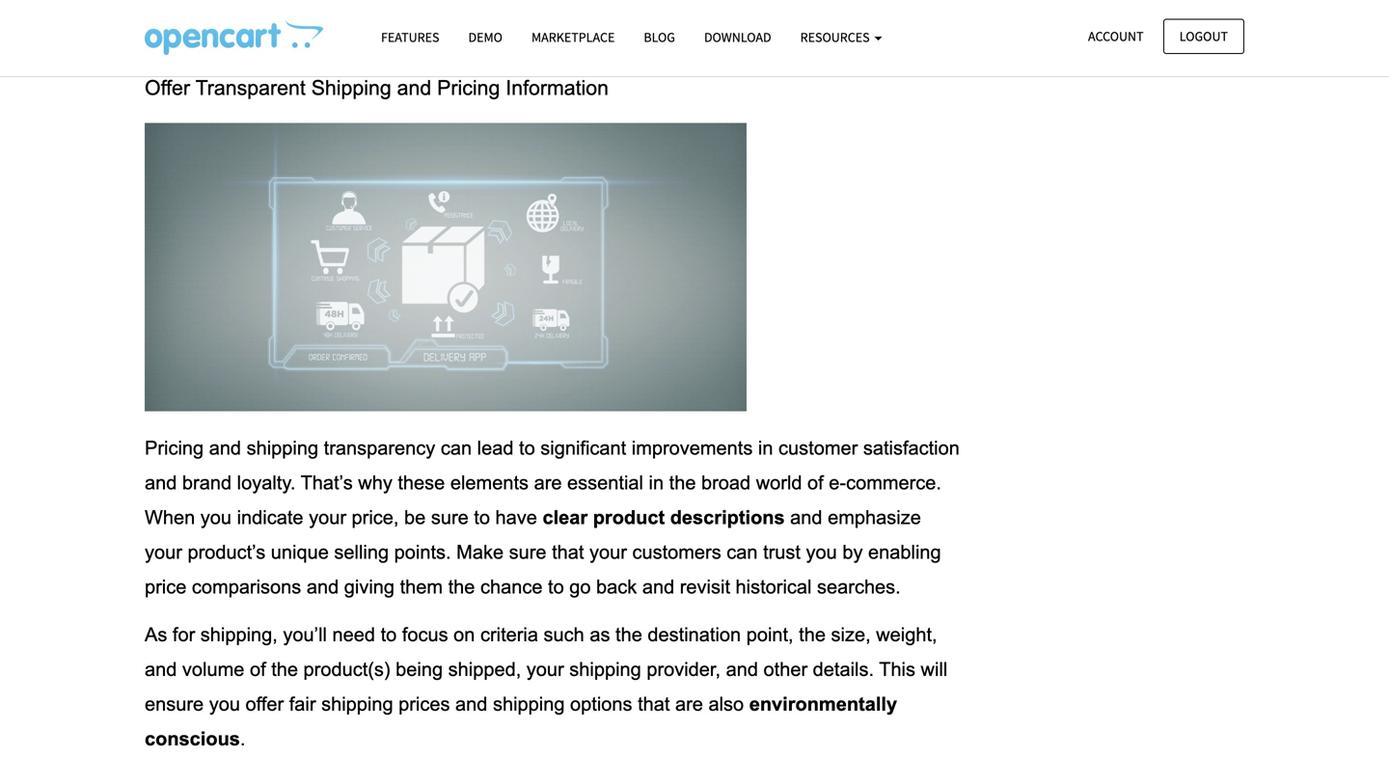 Task type: vqa. For each thing, say whether or not it's contained in the screenshot.
Dedicated for Dedicated Support
no



Task type: locate. For each thing, give the bounding box(es) containing it.
can inside and emphasize your product's unique selling points. make sure that your customers can trust you by enabling price comparisons and giving them the chance to go back and revisit historical searches.
[[727, 542, 758, 563]]

1 vertical spatial sure
[[509, 542, 547, 563]]

of up offer
[[250, 659, 266, 680]]

can left lead
[[441, 438, 472, 459]]

shipping
[[247, 438, 319, 459], [570, 659, 642, 680], [321, 694, 393, 715], [493, 694, 565, 715]]

marketplace link
[[517, 20, 630, 54]]

commerce.
[[846, 473, 942, 494]]

and down 'as'
[[145, 659, 177, 680]]

in up clear product descriptions
[[649, 473, 664, 494]]

0 vertical spatial can
[[441, 438, 472, 459]]

sure
[[431, 507, 469, 529], [509, 542, 547, 563]]

environmentally conscious
[[145, 694, 903, 750]]

sure inside and emphasize your product's unique selling points. make sure that your customers can trust you by enabling price comparisons and giving them the chance to go back and revisit historical searches.
[[509, 542, 547, 563]]

1 vertical spatial that
[[638, 694, 670, 715]]

and
[[397, 76, 432, 99], [209, 438, 241, 459], [145, 473, 177, 494], [791, 507, 823, 529], [307, 577, 339, 598], [643, 577, 675, 598], [145, 659, 177, 680], [726, 659, 758, 680], [456, 694, 488, 715]]

unique
[[271, 542, 329, 563]]

chance
[[481, 577, 543, 598]]

them
[[400, 577, 443, 598]]

the down make
[[448, 577, 475, 598]]

essential
[[567, 473, 644, 494]]

pricing
[[437, 76, 500, 99], [145, 438, 204, 459]]

points.
[[394, 542, 451, 563]]

the down "improvements"
[[669, 473, 696, 494]]

customer
[[779, 438, 858, 459]]

sure down have
[[509, 542, 547, 563]]

0 horizontal spatial pricing
[[145, 438, 204, 459]]

.
[[240, 729, 246, 750]]

you
[[201, 507, 232, 529], [806, 542, 837, 563], [209, 694, 240, 715]]

0 vertical spatial that
[[552, 542, 584, 563]]

revisit
[[680, 577, 731, 598]]

options
[[570, 694, 633, 715]]

and down customers on the bottom
[[643, 577, 675, 598]]

offer
[[246, 694, 284, 715]]

0 vertical spatial pricing
[[437, 76, 500, 99]]

are
[[534, 473, 562, 494], [675, 694, 703, 715]]

as
[[590, 624, 610, 646]]

go
[[570, 577, 591, 598]]

of left e-
[[808, 473, 824, 494]]

1 vertical spatial of
[[250, 659, 266, 680]]

you inside as for shipping, you'll need to focus on criteria such as the destination point, the size, weight, and volume of the product(s) being shipped, your shipping provider, and other details. this will ensure you offer fair shipping prices and shipping options that are also
[[209, 694, 240, 715]]

0 horizontal spatial are
[[534, 473, 562, 494]]

pricing down demo link
[[437, 76, 500, 99]]

the
[[669, 473, 696, 494], [448, 577, 475, 598], [616, 624, 643, 646], [799, 624, 826, 646], [271, 659, 298, 680]]

blog
[[644, 28, 675, 46]]

you'll
[[283, 624, 327, 646]]

your inside "pricing and shipping transparency can lead to significant improvements in customer satisfaction and brand loyalty. that's why these elements are essential in the broad world of e-commerce. when you indicate your price, be sure to have"
[[309, 507, 346, 529]]

to inside as for shipping, you'll need to focus on criteria such as the destination point, the size, weight, and volume of the product(s) being shipped, your shipping provider, and other details. this will ensure you offer fair shipping prices and shipping options that are also
[[381, 624, 397, 646]]

0 vertical spatial of
[[808, 473, 824, 494]]

fair
[[289, 694, 316, 715]]

your down that's
[[309, 507, 346, 529]]

blog link
[[630, 20, 690, 54]]

price,
[[352, 507, 399, 529]]

shipping up options on the left bottom of the page
[[570, 659, 642, 680]]

your
[[309, 507, 346, 529], [145, 542, 182, 563], [590, 542, 627, 563], [527, 659, 564, 680]]

1 vertical spatial in
[[649, 473, 664, 494]]

you down volume
[[209, 694, 240, 715]]

you inside and emphasize your product's unique selling points. make sure that your customers can trust you by enabling price comparisons and giving them the chance to go back and revisit historical searches.
[[806, 542, 837, 563]]

product(s)
[[304, 659, 390, 680]]

of
[[808, 473, 824, 494], [250, 659, 266, 680]]

sure right 'be'
[[431, 507, 469, 529]]

that
[[552, 542, 584, 563], [638, 694, 670, 715]]

other
[[764, 659, 808, 680]]

transparent
[[195, 76, 306, 99]]

are down provider,
[[675, 694, 703, 715]]

to inside and emphasize your product's unique selling points. make sure that your customers can trust you by enabling price comparisons and giving them the chance to go back and revisit historical searches.
[[548, 577, 564, 598]]

giving
[[344, 577, 395, 598]]

0 horizontal spatial can
[[441, 438, 472, 459]]

resources link
[[786, 20, 897, 54]]

price
[[145, 577, 187, 598]]

that down clear
[[552, 542, 584, 563]]

improvements
[[632, 438, 753, 459]]

1 horizontal spatial that
[[638, 694, 670, 715]]

on
[[454, 624, 475, 646]]

1 horizontal spatial are
[[675, 694, 703, 715]]

can inside "pricing and shipping transparency can lead to significant improvements in customer satisfaction and brand loyalty. that's why these elements are essential in the broad world of e-commerce. when you indicate your price, be sure to have"
[[441, 438, 472, 459]]

2 vertical spatial you
[[209, 694, 240, 715]]

0 vertical spatial sure
[[431, 507, 469, 529]]

can down "descriptions"
[[727, 542, 758, 563]]

offer transparent shipping and pricing information
[[145, 76, 609, 99]]

back
[[596, 577, 637, 598]]

0 vertical spatial are
[[534, 473, 562, 494]]

1 vertical spatial are
[[675, 694, 703, 715]]

to
[[519, 438, 535, 459], [474, 507, 490, 529], [548, 577, 564, 598], [381, 624, 397, 646]]

customers
[[633, 542, 722, 563]]

1 vertical spatial pricing
[[145, 438, 204, 459]]

in up world
[[758, 438, 773, 459]]

1 horizontal spatial of
[[808, 473, 824, 494]]

this
[[879, 659, 916, 680]]

that's
[[301, 473, 353, 494]]

pricing up brand
[[145, 438, 204, 459]]

1 horizontal spatial pricing
[[437, 76, 500, 99]]

in
[[758, 438, 773, 459], [649, 473, 664, 494]]

of inside as for shipping, you'll need to focus on criteria such as the destination point, the size, weight, and volume of the product(s) being shipped, your shipping provider, and other details. this will ensure you offer fair shipping prices and shipping options that are also
[[250, 659, 266, 680]]

you left by
[[806, 542, 837, 563]]

1 horizontal spatial in
[[758, 438, 773, 459]]

descriptions
[[670, 507, 785, 529]]

are inside as for shipping, you'll need to focus on criteria such as the destination point, the size, weight, and volume of the product(s) being shipped, your shipping provider, and other details. this will ensure you offer fair shipping prices and shipping options that are also
[[675, 694, 703, 715]]

the inside "pricing and shipping transparency can lead to significant improvements in customer satisfaction and brand loyalty. that's why these elements are essential in the broad world of e-commerce. when you indicate your price, be sure to have"
[[669, 473, 696, 494]]

1 vertical spatial can
[[727, 542, 758, 563]]

the inside and emphasize your product's unique selling points. make sure that your customers can trust you by enabling price comparisons and giving them the chance to go back and revisit historical searches.
[[448, 577, 475, 598]]

indicate
[[237, 507, 304, 529]]

to right need
[[381, 624, 397, 646]]

1 horizontal spatial can
[[727, 542, 758, 563]]

focus
[[402, 624, 448, 646]]

0 horizontal spatial of
[[250, 659, 266, 680]]

for
[[173, 624, 195, 646]]

to left go
[[548, 577, 564, 598]]

shipped,
[[448, 659, 521, 680]]

that down provider,
[[638, 694, 670, 715]]

such
[[544, 624, 585, 646]]

0 horizontal spatial that
[[552, 542, 584, 563]]

and up trust
[[791, 507, 823, 529]]

1 vertical spatial you
[[806, 542, 837, 563]]

your down such at the bottom
[[527, 659, 564, 680]]

features link
[[367, 20, 454, 54]]

shipping inside "pricing and shipping transparency can lead to significant improvements in customer satisfaction and brand loyalty. that's why these elements are essential in the broad world of e-commerce. when you indicate your price, be sure to have"
[[247, 438, 319, 459]]

provider,
[[647, 659, 721, 680]]

why
[[358, 473, 393, 494]]

shipping up loyalty.
[[247, 438, 319, 459]]

are up clear
[[534, 473, 562, 494]]

product
[[593, 507, 665, 529]]

0 horizontal spatial sure
[[431, 507, 469, 529]]

0 vertical spatial you
[[201, 507, 232, 529]]

1 horizontal spatial sure
[[509, 542, 547, 563]]

your up back
[[590, 542, 627, 563]]

that inside as for shipping, you'll need to focus on criteria such as the destination point, the size, weight, and volume of the product(s) being shipped, your shipping provider, and other details. this will ensure you offer fair shipping prices and shipping options that are also
[[638, 694, 670, 715]]

you down brand
[[201, 507, 232, 529]]

broad
[[702, 473, 751, 494]]



Task type: describe. For each thing, give the bounding box(es) containing it.
size,
[[831, 624, 871, 646]]

emphasize
[[828, 507, 921, 529]]

the up fair
[[271, 659, 298, 680]]

make
[[457, 542, 504, 563]]

and up also
[[726, 659, 758, 680]]

account link
[[1072, 19, 1161, 54]]

to left have
[[474, 507, 490, 529]]

logout
[[1180, 28, 1228, 45]]

download link
[[690, 20, 786, 54]]

and up the when
[[145, 473, 177, 494]]

of inside "pricing and shipping transparency can lead to significant improvements in customer satisfaction and brand loyalty. that's why these elements are essential in the broad world of e-commerce. when you indicate your price, be sure to have"
[[808, 473, 824, 494]]

and emphasize your product's unique selling points. make sure that your customers can trust you by enabling price comparisons and giving them the chance to go back and revisit historical searches.
[[145, 507, 947, 598]]

and down features link
[[397, 76, 432, 99]]

clear
[[543, 507, 588, 529]]

prices
[[399, 694, 450, 715]]

searches.
[[817, 577, 901, 598]]

loyalty.
[[237, 473, 296, 494]]

logout link
[[1164, 19, 1245, 54]]

and up brand
[[209, 438, 241, 459]]

elements
[[451, 473, 529, 494]]

trust
[[763, 542, 801, 563]]

offer
[[145, 76, 190, 99]]

comparisons
[[192, 577, 301, 598]]

resources
[[801, 28, 873, 46]]

will
[[921, 659, 948, 680]]

selling
[[334, 542, 389, 563]]

shipping,
[[201, 624, 278, 646]]

your inside as for shipping, you'll need to focus on criteria such as the destination point, the size, weight, and volume of the product(s) being shipped, your shipping provider, and other details. this will ensure you offer fair shipping prices and shipping options that are also
[[527, 659, 564, 680]]

satisfaction
[[864, 438, 960, 459]]

these
[[398, 473, 445, 494]]

world
[[756, 473, 802, 494]]

ensure
[[145, 694, 204, 715]]

when
[[145, 507, 195, 529]]

conversion magic: uncovered strategies to optimize opencart checkout image
[[145, 20, 323, 55]]

be
[[404, 507, 426, 529]]

demo link
[[454, 20, 517, 54]]

by
[[843, 542, 863, 563]]

significant
[[541, 438, 626, 459]]

and down unique
[[307, 577, 339, 598]]

shipping
[[311, 76, 392, 99]]

also
[[709, 694, 744, 715]]

pricing inside "pricing and shipping transparency can lead to significant improvements in customer satisfaction and brand loyalty. that's why these elements are essential in the broad world of e-commerce. when you indicate your price, be sure to have"
[[145, 438, 204, 459]]

product's
[[188, 542, 266, 563]]

that inside and emphasize your product's unique selling points. make sure that your customers can trust you by enabling price comparisons and giving them the chance to go back and revisit historical searches.
[[552, 542, 584, 563]]

transparency
[[324, 438, 435, 459]]

account
[[1089, 28, 1144, 45]]

have
[[496, 507, 537, 529]]

conscious
[[145, 729, 240, 750]]

point,
[[747, 624, 794, 646]]

are inside "pricing and shipping transparency can lead to significant improvements in customer satisfaction and brand loyalty. that's why these elements are essential in the broad world of e-commerce. when you indicate your price, be sure to have"
[[534, 473, 562, 494]]

sure inside "pricing and shipping transparency can lead to significant improvements in customer satisfaction and brand loyalty. that's why these elements are essential in the broad world of e-commerce. when you indicate your price, be sure to have"
[[431, 507, 469, 529]]

features
[[381, 28, 440, 46]]

and down the shipped,
[[456, 694, 488, 715]]

to right lead
[[519, 438, 535, 459]]

need
[[332, 624, 375, 646]]

shipping down product(s)
[[321, 694, 393, 715]]

marketplace
[[532, 28, 615, 46]]

environmentally
[[750, 694, 898, 715]]

as for shipping, you'll need to focus on criteria such as the destination point, the size, weight, and volume of the product(s) being shipped, your shipping provider, and other details. this will ensure you offer fair shipping prices and shipping options that are also
[[145, 624, 953, 715]]

lead
[[477, 438, 514, 459]]

as
[[145, 624, 167, 646]]

the left size,
[[799, 624, 826, 646]]

0 horizontal spatial in
[[649, 473, 664, 494]]

weight,
[[876, 624, 938, 646]]

e-
[[829, 473, 846, 494]]

clear product descriptions
[[543, 507, 785, 529]]

being
[[396, 659, 443, 680]]

historical
[[736, 577, 812, 598]]

you inside "pricing and shipping transparency can lead to significant improvements in customer satisfaction and brand loyalty. that's why these elements are essential in the broad world of e-commerce. when you indicate your price, be sure to have"
[[201, 507, 232, 529]]

pricing and shipping transparency can lead to significant improvements in customer satisfaction and brand loyalty. that's why these elements are essential in the broad world of e-commerce. when you indicate your price, be sure to have
[[145, 438, 965, 529]]

download
[[704, 28, 772, 46]]

volume
[[182, 659, 245, 680]]

details.
[[813, 659, 874, 680]]

0 vertical spatial in
[[758, 438, 773, 459]]

the right the as
[[616, 624, 643, 646]]

criteria
[[481, 624, 538, 646]]

shipping down the shipped,
[[493, 694, 565, 715]]

your up price
[[145, 542, 182, 563]]

demo
[[469, 28, 503, 46]]

enabling
[[869, 542, 942, 563]]

information
[[506, 76, 609, 99]]



